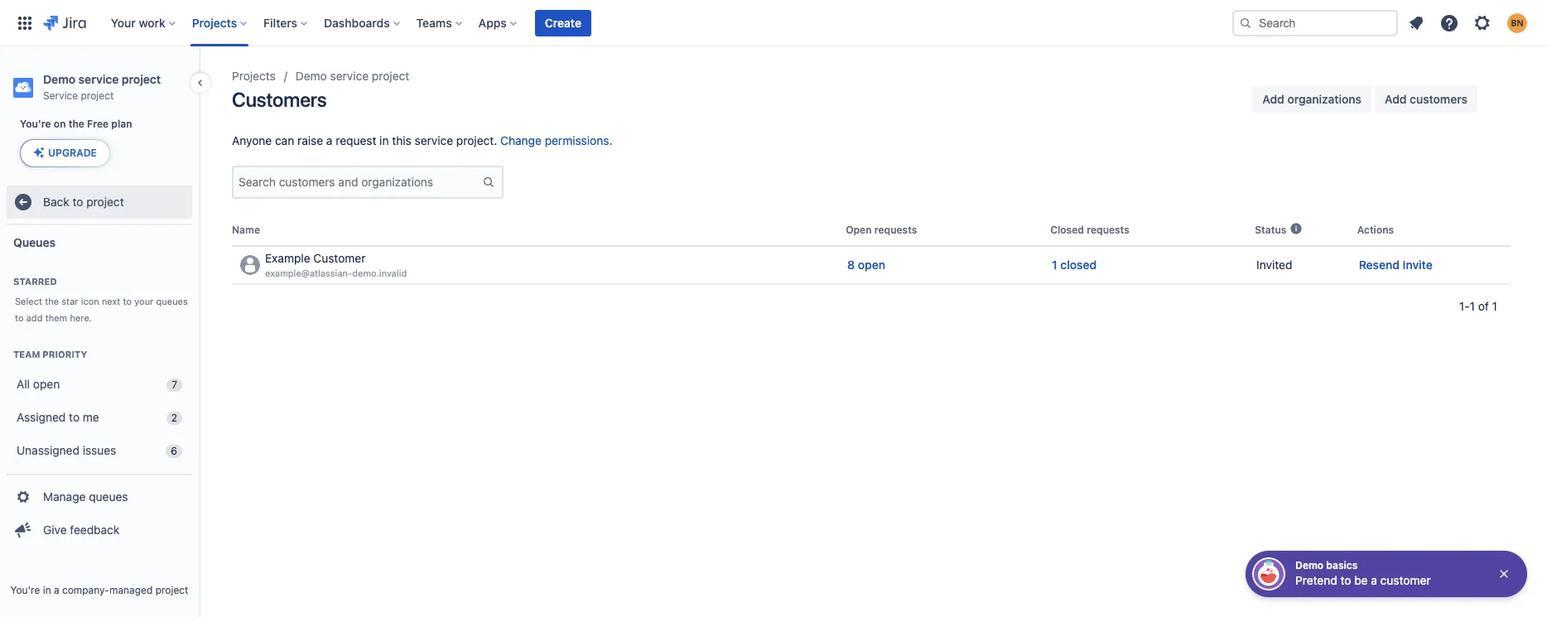 Task type: vqa. For each thing, say whether or not it's contained in the screenshot.
"Global"
no



Task type: locate. For each thing, give the bounding box(es) containing it.
1 vertical spatial open
[[33, 377, 60, 391]]

primary element
[[10, 0, 1233, 46]]

give feedback
[[43, 522, 120, 537]]

project for demo service project
[[372, 69, 410, 83]]

teams button
[[411, 10, 469, 36]]

queues right your
[[156, 296, 188, 307]]

the right on
[[69, 118, 84, 130]]

2 horizontal spatial demo
[[1296, 559, 1324, 572]]

a left company-
[[54, 584, 59, 597]]

to right next
[[123, 296, 132, 307]]

to left be
[[1341, 573, 1352, 587]]

projects up customers
[[232, 69, 276, 83]]

open right 8
[[858, 258, 886, 272]]

banner
[[0, 0, 1548, 46]]

manage
[[43, 489, 86, 503]]

1 horizontal spatial requests
[[1087, 224, 1130, 236]]

resend
[[1359, 258, 1400, 272]]

help image
[[1440, 13, 1460, 33]]

1 left closed
[[1052, 258, 1058, 272]]

2 requests from the left
[[1087, 224, 1130, 236]]

open right all
[[33, 377, 60, 391]]

demo for demo basics pretend to be a customer
[[1296, 559, 1324, 572]]

demo up service
[[43, 72, 75, 86]]

1 horizontal spatial add
[[1385, 92, 1407, 106]]

upgrade
[[48, 147, 97, 159]]

0 vertical spatial in
[[380, 133, 389, 147]]

filters button
[[259, 10, 314, 36]]

projects inside popup button
[[192, 15, 237, 29]]

0 horizontal spatial the
[[45, 296, 59, 307]]

service right 'this'
[[415, 133, 453, 147]]

organizations
[[1288, 92, 1362, 106]]

1 vertical spatial queues
[[89, 489, 128, 503]]

0 vertical spatial open
[[858, 258, 886, 272]]

queues
[[13, 235, 56, 249]]

queues inside select the star icon next to your queues to add them here.
[[156, 296, 188, 307]]

dashboards
[[324, 15, 390, 29]]

1 right of
[[1493, 299, 1498, 313]]

demo up pretend
[[1296, 559, 1324, 572]]

add left the organizations
[[1263, 92, 1285, 106]]

queues
[[156, 296, 188, 307], [89, 489, 128, 503]]

1 horizontal spatial queues
[[156, 296, 188, 307]]

demo up customers
[[296, 69, 327, 83]]

0 vertical spatial queues
[[156, 296, 188, 307]]

the up the them
[[45, 296, 59, 307]]

pretend
[[1296, 573, 1338, 587]]

a
[[326, 133, 333, 147], [1371, 573, 1378, 587], [54, 584, 59, 597]]

7
[[172, 379, 177, 391]]

1 vertical spatial projects
[[232, 69, 276, 83]]

status
[[1255, 224, 1287, 236]]

work
[[139, 15, 165, 29]]

all
[[17, 377, 30, 391]]

add
[[1263, 92, 1285, 106], [1385, 92, 1407, 106]]

me
[[83, 410, 99, 424]]

0 horizontal spatial queues
[[89, 489, 128, 503]]

1 add from the left
[[1263, 92, 1285, 106]]

0 horizontal spatial a
[[54, 584, 59, 597]]

1-
[[1460, 299, 1470, 313]]

customers
[[232, 88, 327, 111]]

you're
[[20, 118, 51, 130], [10, 584, 40, 597]]

1 horizontal spatial open
[[858, 258, 886, 272]]

in left 'this'
[[380, 133, 389, 147]]

starred group
[[7, 258, 192, 331]]

to right back
[[73, 194, 83, 208]]

appswitcher icon image
[[15, 13, 35, 33]]

1 horizontal spatial the
[[69, 118, 84, 130]]

request
[[336, 133, 376, 147]]

0 horizontal spatial service
[[78, 72, 119, 86]]

group
[[7, 474, 192, 552]]

0 horizontal spatial demo
[[43, 72, 75, 86]]

0 vertical spatial projects
[[192, 15, 237, 29]]

1 vertical spatial in
[[43, 584, 51, 597]]

0 vertical spatial the
[[69, 118, 84, 130]]

projects button
[[187, 10, 254, 36]]

8 open
[[848, 258, 886, 272]]

project up free
[[81, 89, 114, 102]]

8 open link
[[848, 257, 886, 273]]

you're left company-
[[10, 584, 40, 597]]

resend invite button
[[1359, 257, 1433, 273]]

1
[[1052, 258, 1058, 272], [1470, 299, 1476, 313], [1493, 299, 1498, 313]]

service up free
[[78, 72, 119, 86]]

2 add from the left
[[1385, 92, 1407, 106]]

1 vertical spatial the
[[45, 296, 59, 307]]

icon
[[81, 296, 99, 307]]

add for add organizations
[[1263, 92, 1285, 106]]

6
[[171, 445, 177, 457]]

open inside 8 open link
[[858, 258, 886, 272]]

project right managed
[[155, 584, 188, 597]]

requests for open requests
[[875, 224, 918, 236]]

assigned
[[17, 410, 66, 424]]

0 vertical spatial you're
[[20, 118, 51, 130]]

projects for projects popup button
[[192, 15, 237, 29]]

0 horizontal spatial requests
[[875, 224, 918, 236]]

to inside demo basics pretend to be a customer
[[1341, 573, 1352, 587]]

demo for demo service project service project
[[43, 72, 75, 86]]

anyone
[[232, 133, 272, 147]]

create button
[[535, 10, 592, 36]]

projects
[[192, 15, 237, 29], [232, 69, 276, 83]]

add left customers
[[1385, 92, 1407, 106]]

requests
[[875, 224, 918, 236], [1087, 224, 1130, 236]]

back to project
[[43, 194, 124, 208]]

open requests
[[846, 224, 918, 236]]

notifications image
[[1407, 13, 1427, 33]]

8
[[848, 258, 855, 272]]

closed
[[1051, 224, 1084, 236]]

you're left on
[[20, 118, 51, 130]]

banner containing your work
[[0, 0, 1548, 46]]

demo inside demo basics pretend to be a customer
[[1296, 559, 1324, 572]]

in left company-
[[43, 584, 51, 597]]

a right be
[[1371, 573, 1378, 587]]

the
[[69, 118, 84, 130], [45, 296, 59, 307]]

project
[[372, 69, 410, 83], [122, 72, 161, 86], [81, 89, 114, 102], [86, 194, 124, 208], [155, 584, 188, 597]]

assigned to me
[[17, 410, 99, 424]]

to
[[73, 194, 83, 208], [123, 296, 132, 307], [15, 312, 24, 323], [69, 410, 80, 424], [1341, 573, 1352, 587]]

feedback
[[70, 522, 120, 537]]

demo inside demo service project service project
[[43, 72, 75, 86]]

service
[[330, 69, 369, 83], [78, 72, 119, 86], [415, 133, 453, 147]]

here.
[[70, 312, 92, 323]]

2
[[171, 412, 177, 424]]

name
[[232, 224, 260, 236]]

1 vertical spatial you're
[[10, 584, 40, 597]]

service down dashboards
[[330, 69, 369, 83]]

dashboards button
[[319, 10, 407, 36]]

actions
[[1358, 224, 1395, 236]]

1 requests from the left
[[875, 224, 918, 236]]

projects right work on the top of the page
[[192, 15, 237, 29]]

requests right closed
[[1087, 224, 1130, 236]]

you're in a company-managed project
[[10, 584, 188, 597]]

demo.invalid
[[352, 268, 407, 278]]

project.
[[456, 133, 497, 147]]

0 horizontal spatial open
[[33, 377, 60, 391]]

1 horizontal spatial service
[[330, 69, 369, 83]]

open inside team priority group
[[33, 377, 60, 391]]

project right back
[[86, 194, 124, 208]]

project up the "plan"
[[122, 72, 161, 86]]

a inside demo basics pretend to be a customer
[[1371, 573, 1378, 587]]

your work
[[111, 15, 165, 29]]

example customer example@atlassian-demo.invalid
[[265, 251, 407, 278]]

team priority group
[[7, 331, 192, 474]]

1 horizontal spatial demo
[[296, 69, 327, 83]]

jira image
[[43, 13, 86, 33], [43, 13, 86, 33]]

1 left of
[[1470, 299, 1476, 313]]

service inside demo service project service project
[[78, 72, 119, 86]]

2 horizontal spatial a
[[1371, 573, 1378, 587]]

0 horizontal spatial add
[[1263, 92, 1285, 106]]

demo for demo service project
[[296, 69, 327, 83]]

1 horizontal spatial in
[[380, 133, 389, 147]]

invite
[[1403, 258, 1433, 272]]

a right raise
[[326, 133, 333, 147]]

requests right open
[[875, 224, 918, 236]]

to left me
[[69, 410, 80, 424]]

queues up give feedback button
[[89, 489, 128, 503]]

plan
[[111, 118, 132, 130]]

your profile and settings image
[[1508, 13, 1528, 33]]

upgrade button
[[21, 140, 109, 167]]

group containing manage queues
[[7, 474, 192, 552]]

in
[[380, 133, 389, 147], [43, 584, 51, 597]]

the inside select the star icon next to your queues to add them here.
[[45, 296, 59, 307]]

project down dashboards dropdown button
[[372, 69, 410, 83]]



Task type: describe. For each thing, give the bounding box(es) containing it.
2 horizontal spatial service
[[415, 133, 453, 147]]

add
[[26, 312, 43, 323]]

next
[[102, 296, 120, 307]]

projects for projects link
[[232, 69, 276, 83]]

info inline message image
[[1287, 222, 1307, 235]]

closed
[[1061, 258, 1097, 272]]

team
[[13, 349, 40, 360]]

managed
[[109, 584, 153, 597]]

0 horizontal spatial in
[[43, 584, 51, 597]]

search image
[[1239, 16, 1253, 29]]

back to project link
[[7, 186, 192, 219]]

starred
[[13, 276, 57, 287]]

settings image
[[1473, 13, 1493, 33]]

queues inside button
[[89, 489, 128, 503]]

1 horizontal spatial 1
[[1470, 299, 1476, 313]]

you're on the free plan
[[20, 118, 132, 130]]

2 horizontal spatial 1
[[1493, 299, 1498, 313]]

your
[[134, 296, 154, 307]]

add organizations
[[1263, 92, 1362, 106]]

demo service project service project
[[43, 72, 161, 102]]

this
[[392, 133, 412, 147]]

your work button
[[106, 10, 182, 36]]

issues
[[83, 443, 116, 457]]

Search field
[[1233, 10, 1399, 36]]

apps button
[[474, 10, 523, 36]]

add customers button
[[1375, 86, 1478, 113]]

service for demo service project service project
[[78, 72, 119, 86]]

basics
[[1327, 559, 1358, 572]]

your
[[111, 15, 136, 29]]

change permissions. link
[[501, 133, 613, 147]]

resend invite
[[1359, 258, 1433, 272]]

select the star icon next to your queues to add them here.
[[15, 296, 188, 323]]

you're for you're in a company-managed project
[[10, 584, 40, 597]]

give feedback button
[[7, 514, 192, 547]]

customers
[[1410, 92, 1468, 106]]

create
[[545, 15, 582, 29]]

project for back to project
[[86, 194, 124, 208]]

can
[[275, 133, 294, 147]]

0 horizontal spatial 1
[[1052, 258, 1058, 272]]

anyone can raise a request in this service project. change permissions.
[[232, 133, 613, 147]]

teams
[[416, 15, 452, 29]]

be
[[1355, 573, 1368, 587]]

give
[[43, 522, 67, 537]]

to inside team priority group
[[69, 410, 80, 424]]

close image
[[1498, 568, 1511, 581]]

demo service project link
[[296, 66, 410, 86]]

open
[[846, 224, 872, 236]]

company-
[[62, 584, 109, 597]]

raise
[[297, 133, 323, 147]]

demo service project
[[296, 69, 410, 83]]

demo basics pretend to be a customer
[[1296, 559, 1431, 587]]

all open
[[17, 377, 60, 391]]

service for demo service project
[[330, 69, 369, 83]]

1 closed link
[[1052, 257, 1097, 273]]

apps
[[479, 15, 507, 29]]

of
[[1479, 299, 1490, 313]]

to left the add
[[15, 312, 24, 323]]

unassigned issues
[[17, 443, 116, 457]]

Search customers and organizations text field
[[234, 167, 482, 197]]

open for all open
[[33, 377, 60, 391]]

customer
[[314, 251, 366, 266]]

projects link
[[232, 66, 276, 86]]

customer
[[1381, 573, 1431, 587]]

service
[[43, 89, 78, 102]]

1 closed
[[1052, 258, 1097, 272]]

team priority
[[13, 349, 87, 360]]

change
[[501, 133, 542, 147]]

them
[[45, 312, 67, 323]]

select
[[15, 296, 42, 307]]

requests for closed requests
[[1087, 224, 1130, 236]]

add for add customers
[[1385, 92, 1407, 106]]

permissions.
[[545, 133, 613, 147]]

open for 8 open
[[858, 258, 886, 272]]

back
[[43, 194, 69, 208]]

priority
[[42, 349, 87, 360]]

project for demo service project service project
[[122, 72, 161, 86]]

invited
[[1257, 258, 1293, 272]]

1-1 of 1
[[1460, 299, 1498, 313]]

closed requests
[[1051, 224, 1130, 236]]

manage queues
[[43, 489, 128, 503]]

you're for you're on the free plan
[[20, 118, 51, 130]]

free
[[87, 118, 109, 130]]

filters
[[264, 15, 298, 29]]

unassigned
[[17, 443, 80, 457]]

manage queues button
[[7, 481, 192, 514]]

example
[[265, 251, 310, 266]]

add customers
[[1385, 92, 1468, 106]]

1 horizontal spatial a
[[326, 133, 333, 147]]

example@atlassian-
[[265, 268, 352, 278]]

star
[[62, 296, 78, 307]]

on
[[54, 118, 66, 130]]



